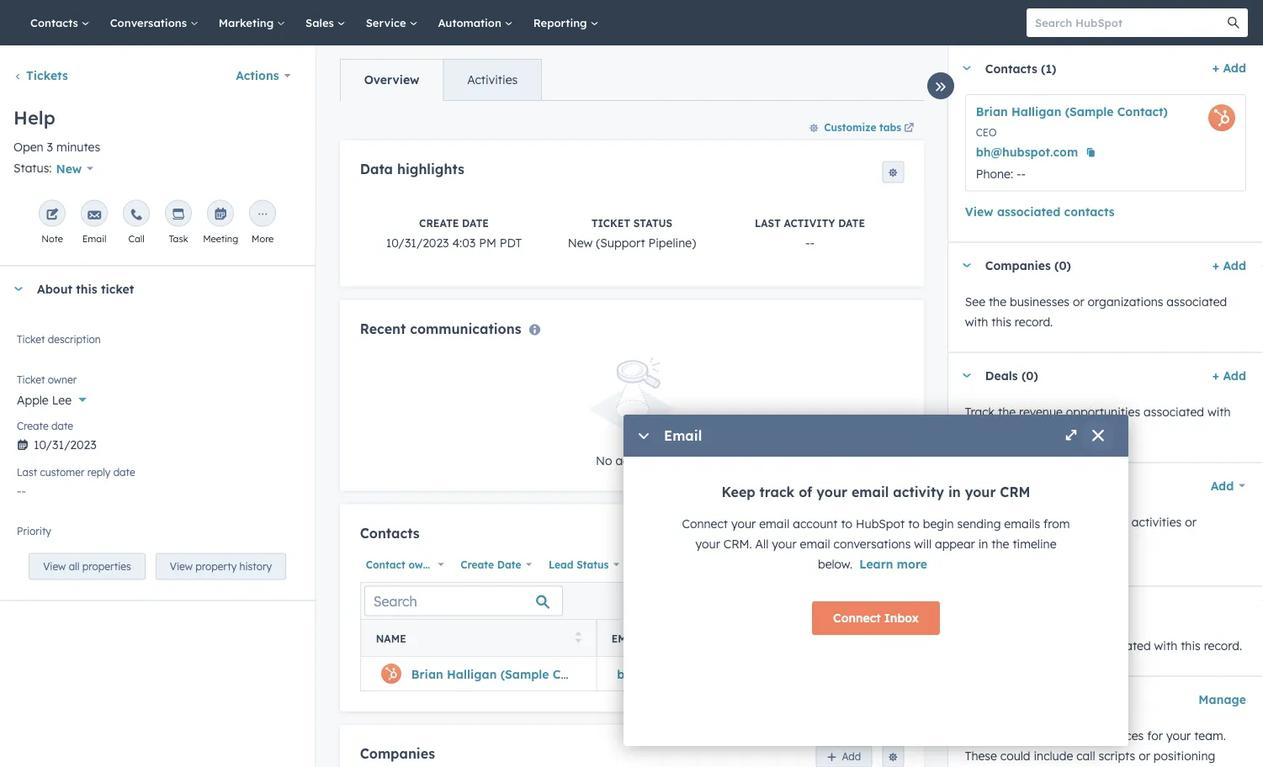 Task type: locate. For each thing, give the bounding box(es) containing it.
caret image left deals
[[962, 374, 972, 378]]

2 horizontal spatial or
[[1185, 515, 1196, 529]]

2 see from the top
[[965, 515, 985, 529]]

+ add button for track the revenue opportunities associated with this record.
[[1212, 366, 1246, 386]]

ticket up (support
[[591, 217, 630, 229]]

1 vertical spatial (sample
[[500, 667, 549, 682]]

caret image for about this ticket
[[13, 287, 24, 291]]

brian halligan (sample contact) link down the press to sort. element
[[411, 667, 603, 682]]

create up 10/31/2023
[[419, 217, 458, 229]]

2 horizontal spatial create
[[460, 558, 494, 571]]

email up all
[[759, 517, 790, 531]]

contacts up tickets on the left top of the page
[[30, 16, 81, 29]]

add
[[1223, 61, 1246, 75], [1223, 258, 1246, 273], [1223, 368, 1246, 383], [1211, 478, 1234, 493], [841, 530, 861, 542], [841, 751, 861, 763]]

timeline
[[1013, 537, 1057, 552]]

0 vertical spatial or
[[1073, 294, 1084, 309]]

this inside track the revenue opportunities associated with this record.
[[965, 425, 985, 439]]

in up begin
[[948, 484, 961, 501]]

companies inside dropdown button
[[985, 258, 1051, 273]]

with inside track the revenue opportunities associated with this record.
[[1207, 404, 1231, 419]]

1 horizontal spatial companies
[[985, 258, 1051, 273]]

revenue
[[1019, 404, 1063, 419]]

include
[[1034, 748, 1073, 763]]

0 horizontal spatial brian
[[411, 667, 443, 682]]

+ for associated
[[1212, 258, 1219, 273]]

0 vertical spatial create
[[419, 217, 458, 229]]

0 horizontal spatial or
[[1073, 294, 1084, 309]]

record. down "track"
[[988, 425, 1026, 439]]

0 vertical spatial (0)
[[1054, 258, 1071, 273]]

contacts up contact
[[360, 525, 419, 541]]

contacts (1)
[[985, 61, 1056, 76]]

email down the email image
[[82, 233, 106, 244]]

brian up ceo
[[976, 104, 1008, 119]]

conversations link
[[100, 0, 209, 45]]

record. inside track the revenue opportunities associated with this record.
[[988, 425, 1026, 439]]

view inside view all properties link
[[43, 560, 66, 573]]

1 vertical spatial ticket
[[17, 333, 45, 346]]

of inside 'build a library of sales resources for your team. these could include call scripts or positionin'
[[1045, 728, 1056, 743]]

0 horizontal spatial companies
[[360, 746, 435, 763]]

tabs
[[879, 121, 901, 133]]

0 vertical spatial add button
[[815, 525, 872, 547]]

Ticket description text field
[[17, 330, 298, 364]]

or right activities
[[1185, 515, 1196, 529]]

ticket status new (support pipeline)
[[567, 217, 696, 250]]

customer
[[40, 466, 85, 479]]

(0) right deals
[[1021, 368, 1038, 383]]

1 vertical spatial caret image
[[13, 287, 24, 291]]

1 caret image from the top
[[962, 66, 972, 70]]

connect up "phone number"
[[833, 611, 881, 626]]

brian halligan (sample contact) link down contacts (1) 'dropdown button'
[[976, 104, 1168, 119]]

(1)
[[1041, 61, 1056, 76]]

priority
[[17, 525, 51, 538]]

record. inside the see the businesses or organizations associated with this record.
[[1015, 314, 1053, 329]]

+ add button for see the businesses or organizations associated with this record.
[[1212, 255, 1246, 276]]

0 vertical spatial new
[[56, 161, 82, 176]]

1 horizontal spatial or
[[1139, 748, 1150, 763]]

1 vertical spatial brian halligan (sample contact) link
[[411, 667, 603, 682]]

view all properties link
[[29, 553, 145, 580]]

conversations inside connect your email account to hubspot to begin sending emails from your crm. all your email conversations will appear in the timeline below.
[[834, 537, 911, 552]]

of up include in the right bottom of the page
[[1045, 728, 1056, 743]]

new down "minutes"
[[56, 161, 82, 176]]

(0) up businesses
[[1054, 258, 1071, 273]]

this inside dropdown button
[[76, 282, 97, 296]]

2 horizontal spatial view
[[965, 204, 993, 219]]

1 horizontal spatial (sample
[[1065, 104, 1114, 119]]

contact) down the press to sort. element
[[552, 667, 603, 682]]

1 horizontal spatial in
[[978, 537, 988, 552]]

associated inside the see the businesses or organizations associated with this record.
[[1167, 294, 1227, 309]]

or inside the see the businesses or organizations associated with this record.
[[1073, 294, 1084, 309]]

1 horizontal spatial of
[[1045, 728, 1056, 743]]

0 vertical spatial ticket
[[591, 217, 630, 229]]

or down "companies (0)" dropdown button
[[1073, 294, 1084, 309]]

0 vertical spatial brian
[[976, 104, 1008, 119]]

0 vertical spatial halligan
[[1011, 104, 1061, 119]]

overview
[[364, 72, 419, 87]]

1 vertical spatial bh@hubspot.com link
[[617, 667, 719, 682]]

caret image inside deals (0) dropdown button
[[962, 374, 972, 378]]

0 vertical spatial caret image
[[962, 263, 972, 268]]

ticket inside the ticket status new (support pipeline)
[[591, 217, 630, 229]]

2 horizontal spatial email
[[852, 484, 889, 501]]

customize tabs link
[[801, 114, 924, 141]]

0 vertical spatial in
[[948, 484, 961, 501]]

see
[[965, 294, 985, 309], [965, 515, 985, 529], [965, 638, 985, 653]]

caret image left "contacts (1)"
[[962, 66, 972, 70]]

email right minimize dialog icon
[[664, 427, 702, 444]]

caret image
[[962, 66, 972, 70], [962, 374, 972, 378], [962, 484, 972, 488]]

view for view associated contacts
[[965, 204, 993, 219]]

1 vertical spatial email
[[759, 517, 790, 531]]

contact) down contacts (1) 'dropdown button'
[[1117, 104, 1168, 119]]

create date 10/31/2023 4:03 pm pdt
[[386, 217, 521, 250]]

brian halligan (sample contact) link for view associated contacts
[[976, 104, 1168, 119]]

select an option
[[17, 531, 107, 546]]

create date
[[460, 558, 521, 571]]

new
[[56, 161, 82, 176], [567, 235, 592, 250]]

1 vertical spatial new
[[567, 235, 592, 250]]

more image
[[256, 208, 269, 222]]

caret image inside about this ticket dropdown button
[[13, 287, 24, 291]]

connect inbox button
[[812, 602, 940, 635]]

activity
[[783, 217, 835, 229], [893, 484, 944, 501]]

actions button
[[225, 59, 301, 93]]

property
[[195, 560, 237, 573]]

date inside create date 10/31/2023 4:03 pm pdt
[[462, 217, 488, 229]]

this inside the see the businesses or organizations associated with this record.
[[992, 314, 1011, 329]]

service link
[[356, 0, 428, 45]]

caret image inside contacts (1) 'dropdown button'
[[962, 66, 972, 70]]

1 vertical spatial email
[[664, 427, 702, 444]]

brian down search search box
[[411, 667, 443, 682]]

caret image
[[962, 263, 972, 268], [13, 287, 24, 291]]

see inside see the files attached to your activities or uploaded to this record.
[[965, 515, 985, 529]]

this left ticket
[[76, 282, 97, 296]]

add button
[[1200, 469, 1246, 503]]

of right track
[[799, 484, 812, 501]]

connect your email account to hubspot to begin sending emails from your crm. all your email conversations will appear in the timeline below.
[[682, 517, 1070, 572]]

3 + add button from the top
[[1212, 366, 1246, 386]]

learn more
[[859, 557, 927, 572]]

0 vertical spatial with
[[965, 314, 988, 329]]

see for see the files attached to your activities or uploaded to this record.
[[965, 515, 985, 529]]

create down apple in the left of the page
[[17, 420, 49, 432]]

the for businesses
[[989, 294, 1006, 309]]

this
[[76, 282, 97, 296], [992, 314, 1011, 329], [965, 425, 985, 439], [1035, 535, 1055, 549], [1181, 638, 1201, 653]]

name
[[376, 633, 406, 645]]

your inside see the files attached to your activities or uploaded to this record.
[[1104, 515, 1128, 529]]

owner right contact
[[408, 558, 439, 571]]

bh@hubspot.com
[[976, 145, 1078, 159], [617, 667, 719, 682]]

email up hubspot
[[852, 484, 889, 501]]

your up crm.
[[731, 517, 756, 531]]

1 vertical spatial + add button
[[1212, 255, 1246, 276]]

0 vertical spatial contact)
[[1117, 104, 1168, 119]]

companies for companies
[[360, 746, 435, 763]]

ticket left description
[[17, 333, 45, 346]]

email
[[852, 484, 889, 501], [759, 517, 790, 531], [800, 537, 830, 552]]

this down businesses
[[992, 314, 1011, 329]]

the inside see the files attached to your activities or uploaded to this record.
[[989, 515, 1006, 529]]

0 vertical spatial activity
[[783, 217, 835, 229]]

+ add for associated
[[1212, 258, 1246, 273]]

status
[[576, 558, 608, 571]]

contact owner
[[365, 558, 439, 571]]

or
[[1073, 294, 1084, 309], [1185, 515, 1196, 529], [1139, 748, 1150, 763]]

lead status button
[[542, 554, 623, 576]]

0 vertical spatial contacts
[[30, 16, 81, 29]]

the inside track the revenue opportunities associated with this record.
[[998, 404, 1016, 419]]

the inside the see the businesses or organizations associated with this record.
[[989, 294, 1006, 309]]

record.
[[1015, 314, 1053, 329], [988, 425, 1026, 439], [1059, 535, 1097, 549], [1204, 638, 1242, 653]]

1 vertical spatial connect
[[833, 611, 881, 626]]

apple
[[17, 392, 49, 407]]

1 horizontal spatial connect
[[833, 611, 881, 626]]

1 vertical spatial see
[[965, 515, 985, 529]]

1 vertical spatial contact)
[[552, 667, 603, 682]]

these
[[965, 748, 997, 763]]

navigation containing overview
[[339, 59, 542, 101]]

2 horizontal spatial with
[[1207, 404, 1231, 419]]

+
[[1212, 61, 1219, 75], [1212, 258, 1219, 273], [1212, 368, 1219, 383]]

note
[[42, 233, 63, 244]]

view inside view associated contacts link
[[965, 204, 993, 219]]

from
[[1043, 517, 1070, 531]]

0 vertical spatial brian halligan (sample contact)
[[976, 104, 1168, 119]]

0 vertical spatial caret image
[[962, 66, 972, 70]]

with inside the see the businesses or organizations associated with this record.
[[965, 314, 988, 329]]

contacts inside 'dropdown button'
[[985, 61, 1037, 76]]

3 + from the top
[[1212, 368, 1219, 383]]

owner for ticket owner
[[48, 373, 77, 386]]

0 vertical spatial + add button
[[1212, 58, 1246, 78]]

0 horizontal spatial halligan
[[446, 667, 496, 682]]

new left (support
[[567, 235, 592, 250]]

1 add button from the top
[[815, 525, 872, 547]]

your right all
[[772, 537, 797, 552]]

or down the "for"
[[1139, 748, 1150, 763]]

2 vertical spatial + add button
[[1212, 366, 1246, 386]]

create inside create date 10/31/2023 4:03 pm pdt
[[419, 217, 458, 229]]

1 horizontal spatial email
[[611, 633, 644, 645]]

brian halligan (sample contact) down the press to sort. element
[[411, 667, 603, 682]]

this down "from"
[[1035, 535, 1055, 549]]

0 vertical spatial companies
[[985, 258, 1051, 273]]

or inside see the files attached to your activities or uploaded to this record.
[[1185, 515, 1196, 529]]

caret image left 'about'
[[13, 287, 24, 291]]

companies
[[985, 258, 1051, 273], [360, 746, 435, 763]]

ticket up apple in the left of the page
[[17, 373, 45, 386]]

2 vertical spatial email
[[800, 537, 830, 552]]

keep
[[722, 484, 755, 501]]

or inside 'build a library of sales resources for your team. these could include call scripts or positionin'
[[1139, 748, 1150, 763]]

(support
[[596, 235, 645, 250]]

create for create date
[[460, 558, 494, 571]]

associated inside view associated contacts link
[[997, 204, 1061, 219]]

brian halligan (sample contact) down contacts (1) 'dropdown button'
[[976, 104, 1168, 119]]

2 + add from the top
[[1212, 258, 1246, 273]]

record. up "manage" on the bottom right of page
[[1204, 638, 1242, 653]]

create for create date 10/31/2023 4:03 pm pdt
[[419, 217, 458, 229]]

navigation
[[339, 59, 542, 101]]

bh@hubspot.com link
[[976, 142, 1078, 162], [617, 667, 719, 682]]

press to sort. image
[[575, 632, 581, 643]]

ticket description
[[17, 333, 101, 346]]

Search search field
[[364, 586, 562, 617]]

email right the press to sort. element
[[611, 633, 644, 645]]

1 vertical spatial or
[[1185, 515, 1196, 529]]

add button for companies
[[815, 746, 872, 767]]

contacts left (1)
[[985, 61, 1037, 76]]

this inside see the files attached to your activities or uploaded to this record.
[[1035, 535, 1055, 549]]

email image
[[88, 208, 101, 222]]

record. down attached
[[1059, 535, 1097, 549]]

connect up crm.
[[682, 517, 728, 531]]

1 vertical spatial brian
[[411, 667, 443, 682]]

halligan down search search box
[[446, 667, 496, 682]]

0 vertical spatial + add
[[1212, 61, 1246, 75]]

owner up lee
[[48, 373, 77, 386]]

2 vertical spatial caret image
[[962, 484, 972, 488]]

see inside the see the businesses or organizations associated with this record.
[[965, 294, 985, 309]]

1 horizontal spatial caret image
[[962, 263, 972, 268]]

resources
[[1091, 728, 1144, 743]]

1 horizontal spatial brian
[[976, 104, 1008, 119]]

below.
[[818, 557, 853, 572]]

caret image up sending
[[962, 484, 972, 488]]

press to sort. element
[[575, 632, 581, 646]]

0 horizontal spatial conversations
[[834, 537, 911, 552]]

marketing link
[[209, 0, 295, 45]]

3 caret image from the top
[[962, 484, 972, 488]]

owner inside contact owner popup button
[[408, 558, 439, 571]]

your left activities
[[1104, 515, 1128, 529]]

1 vertical spatial brian halligan (sample contact)
[[411, 667, 603, 682]]

1 horizontal spatial owner
[[408, 558, 439, 571]]

0 vertical spatial connect
[[682, 517, 728, 531]]

halligan down (1)
[[1011, 104, 1061, 119]]

1 horizontal spatial bh@hubspot.com
[[976, 145, 1078, 159]]

view inside the view property history link
[[170, 560, 193, 573]]

associated inside track the revenue opportunities associated with this record.
[[1144, 404, 1204, 419]]

see for see the businesses or organizations associated with this record.
[[965, 294, 985, 309]]

(0)
[[1054, 258, 1071, 273], [1021, 368, 1038, 383]]

sales
[[305, 16, 337, 29]]

last inside last activity date --
[[754, 217, 780, 229]]

files
[[1010, 515, 1032, 529]]

attachments button
[[948, 463, 1193, 509]]

0 horizontal spatial view
[[43, 560, 66, 573]]

(sample
[[1065, 104, 1114, 119], [500, 667, 549, 682]]

conversations
[[834, 537, 911, 552], [1010, 638, 1087, 653]]

1 horizontal spatial (0)
[[1054, 258, 1071, 273]]

1 vertical spatial create
[[17, 420, 49, 432]]

1 horizontal spatial new
[[567, 235, 592, 250]]

1 vertical spatial owner
[[408, 558, 439, 571]]

record. down businesses
[[1015, 314, 1053, 329]]

0 vertical spatial last
[[754, 217, 780, 229]]

the for revenue
[[998, 404, 1016, 419]]

0 horizontal spatial new
[[56, 161, 82, 176]]

build
[[965, 728, 993, 743]]

last activity date --
[[754, 217, 865, 250]]

call image
[[130, 208, 143, 222]]

0 horizontal spatial (0)
[[1021, 368, 1038, 383]]

create for create date
[[17, 420, 49, 432]]

new inside the ticket status new (support pipeline)
[[567, 235, 592, 250]]

in down sending
[[978, 537, 988, 552]]

option
[[71, 531, 107, 546]]

0 horizontal spatial (sample
[[500, 667, 549, 682]]

2 caret image from the top
[[962, 374, 972, 378]]

caret image for companies (0)
[[962, 263, 972, 268]]

1 vertical spatial companies
[[360, 746, 435, 763]]

2 add button from the top
[[815, 746, 872, 767]]

recent
[[360, 320, 405, 337]]

open
[[13, 140, 43, 154]]

uploaded
[[965, 535, 1017, 549]]

1 horizontal spatial conversations
[[1010, 638, 1087, 653]]

1 vertical spatial +
[[1212, 258, 1219, 273]]

connect inside button
[[833, 611, 881, 626]]

connect inside connect your email account to hubspot to begin sending emails from your crm. all your email conversations will appear in the timeline below.
[[682, 517, 728, 531]]

your right the "for"
[[1166, 728, 1191, 743]]

2 + add button from the top
[[1212, 255, 1246, 276]]

to
[[1089, 515, 1100, 529], [841, 517, 852, 531], [908, 517, 920, 531], [1021, 535, 1032, 549]]

view down 'phone:'
[[965, 204, 993, 219]]

close dialog image
[[1091, 430, 1105, 443]]

0 horizontal spatial caret image
[[13, 287, 24, 291]]

learn more button
[[853, 557, 934, 572]]

phone: --
[[976, 166, 1026, 181]]

view left all
[[43, 560, 66, 573]]

this down "track"
[[965, 425, 985, 439]]

create left date
[[460, 558, 494, 571]]

1 horizontal spatial email
[[800, 537, 830, 552]]

caret image inside "companies (0)" dropdown button
[[962, 263, 972, 268]]

0 horizontal spatial of
[[799, 484, 812, 501]]

0 vertical spatial conversations
[[834, 537, 911, 552]]

halligan
[[1011, 104, 1061, 119], [446, 667, 496, 682]]

0 horizontal spatial contacts
[[30, 16, 81, 29]]

view left property
[[170, 560, 193, 573]]

organizations
[[1088, 294, 1163, 309]]

no
[[595, 453, 612, 468]]

0 vertical spatial owner
[[48, 373, 77, 386]]

view property history
[[170, 560, 272, 573]]

1 horizontal spatial create
[[419, 217, 458, 229]]

0 horizontal spatial last
[[17, 466, 37, 479]]

1 vertical spatial (0)
[[1021, 368, 1038, 383]]

new inside popup button
[[56, 161, 82, 176]]

call
[[1076, 748, 1095, 763]]

0 horizontal spatial create
[[17, 420, 49, 432]]

email down account
[[800, 537, 830, 552]]

1 vertical spatial add button
[[815, 746, 872, 767]]

2 vertical spatial email
[[611, 633, 644, 645]]

1 + add button from the top
[[1212, 58, 1246, 78]]

connect for connect your email account to hubspot to begin sending emails from your crm. all your email conversations will appear in the timeline below.
[[682, 517, 728, 531]]

0 vertical spatial (sample
[[1065, 104, 1114, 119]]

your
[[816, 484, 847, 501], [965, 484, 996, 501], [1104, 515, 1128, 529], [731, 517, 756, 531], [695, 537, 720, 552], [772, 537, 797, 552], [1166, 728, 1191, 743]]

3 + add from the top
[[1212, 368, 1246, 383]]

1 see from the top
[[965, 294, 985, 309]]

automation link
[[428, 0, 523, 45]]

3 see from the top
[[965, 638, 985, 653]]

2 horizontal spatial contacts
[[985, 61, 1037, 76]]

help
[[13, 106, 55, 129]]

reporting
[[533, 16, 590, 29]]

phone
[[821, 633, 858, 645]]

a
[[996, 728, 1003, 743]]

view all properties
[[43, 560, 131, 573]]

last for date
[[17, 466, 37, 479]]

add inside add popup button
[[1211, 478, 1234, 493]]

1 horizontal spatial last
[[754, 217, 780, 229]]

1 vertical spatial in
[[978, 537, 988, 552]]

2 vertical spatial ticket
[[17, 373, 45, 386]]

create inside popup button
[[460, 558, 494, 571]]

2 + from the top
[[1212, 258, 1219, 273]]

caret image left companies (0) on the right of the page
[[962, 263, 972, 268]]

contacts
[[1064, 204, 1115, 219]]

recent communications
[[360, 320, 521, 337]]

0 horizontal spatial activity
[[783, 217, 835, 229]]

0 horizontal spatial brian halligan (sample contact) link
[[411, 667, 603, 682]]



Task type: describe. For each thing, give the bounding box(es) containing it.
search image
[[1228, 17, 1239, 29]]

view for view property history
[[170, 560, 193, 573]]

will
[[914, 537, 932, 552]]

0 vertical spatial bh@hubspot.com
[[976, 145, 1078, 159]]

view associated contacts link
[[965, 202, 1115, 222]]

add button for contacts
[[815, 525, 872, 547]]

highlights
[[397, 161, 464, 178]]

your up account
[[816, 484, 847, 501]]

2 vertical spatial contacts
[[360, 525, 419, 541]]

2 horizontal spatial email
[[664, 427, 702, 444]]

(0) for deals (0)
[[1021, 368, 1038, 383]]

view for view all properties
[[43, 560, 66, 573]]

data highlights
[[360, 161, 464, 178]]

see for see the conversations associated with this record.
[[965, 638, 985, 653]]

about this ticket button
[[0, 266, 298, 312]]

deals (0) button
[[948, 353, 1206, 398]]

for
[[1147, 728, 1163, 743]]

date inside last activity date --
[[838, 217, 865, 229]]

apple lee button
[[17, 383, 298, 411]]

emails
[[1004, 517, 1040, 531]]

Search HubSpot search field
[[1027, 8, 1233, 37]]

0 horizontal spatial bh@hubspot.com
[[617, 667, 719, 682]]

contacts for contacts (1)
[[985, 61, 1037, 76]]

Last customer reply date text field
[[17, 476, 298, 503]]

task image
[[172, 208, 185, 222]]

crm.
[[723, 537, 752, 552]]

ticket for ticket description
[[17, 333, 45, 346]]

pipeline)
[[648, 235, 696, 250]]

record. inside see the files attached to your activities or uploaded to this record.
[[1059, 535, 1097, 549]]

activities
[[467, 72, 517, 87]]

appear
[[935, 537, 975, 552]]

view associated contacts
[[965, 204, 1115, 219]]

service
[[366, 16, 409, 29]]

communications
[[410, 320, 521, 337]]

1 + add from the top
[[1212, 61, 1246, 75]]

1 horizontal spatial contact)
[[1117, 104, 1168, 119]]

to up the will
[[908, 517, 920, 531]]

the for files
[[989, 515, 1006, 529]]

your left crm.
[[695, 537, 720, 552]]

last for -
[[754, 217, 780, 229]]

owner for contact owner
[[408, 558, 439, 571]]

+ for with
[[1212, 368, 1219, 383]]

meeting image
[[214, 208, 227, 222]]

phone number
[[821, 633, 906, 645]]

about this ticket
[[37, 282, 134, 296]]

contacts for contacts link
[[30, 16, 81, 29]]

track
[[759, 484, 795, 501]]

caret image for deals
[[962, 374, 972, 378]]

3
[[47, 140, 53, 154]]

no activities. alert
[[360, 357, 904, 471]]

expand dialog image
[[1064, 430, 1078, 443]]

number
[[861, 633, 906, 645]]

1 vertical spatial halligan
[[446, 667, 496, 682]]

open 3 minutes
[[13, 140, 100, 154]]

sales
[[1060, 728, 1088, 743]]

minutes
[[56, 140, 100, 154]]

phone:
[[976, 166, 1013, 181]]

conversations
[[110, 16, 190, 29]]

+ add for with
[[1212, 368, 1246, 383]]

deals (0)
[[985, 368, 1038, 383]]

see the files attached to your activities or uploaded to this record.
[[965, 515, 1196, 549]]

your inside 'build a library of sales resources for your team. these could include call scripts or positionin'
[[1166, 728, 1191, 743]]

companies for companies (0)
[[985, 258, 1051, 273]]

sales link
[[295, 0, 356, 45]]

learn
[[859, 557, 893, 572]]

manage link
[[1199, 690, 1246, 710]]

all
[[69, 560, 80, 573]]

your up sending
[[965, 484, 996, 501]]

build a library of sales resources for your team. these could include call scripts or positionin
[[965, 728, 1226, 767]]

1 horizontal spatial halligan
[[1011, 104, 1061, 119]]

Create date text field
[[17, 429, 298, 456]]

more
[[897, 557, 927, 572]]

connect for connect inbox
[[833, 611, 881, 626]]

2 vertical spatial with
[[1154, 638, 1177, 653]]

0 horizontal spatial email
[[759, 517, 790, 531]]

caret image for contacts
[[962, 66, 972, 70]]

activities
[[1132, 515, 1182, 529]]

call
[[128, 233, 145, 244]]

minimize dialog image
[[637, 430, 650, 443]]

the inside connect your email account to hubspot to begin sending emails from your crm. all your email conversations will appear in the timeline below.
[[992, 537, 1009, 552]]

0 vertical spatial email
[[852, 484, 889, 501]]

ticket owner
[[17, 373, 77, 386]]

select
[[17, 531, 50, 546]]

pdt
[[499, 235, 521, 250]]

activities button
[[442, 60, 541, 100]]

see the conversations associated with this record.
[[965, 638, 1242, 653]]

deals
[[985, 368, 1018, 383]]

create date button
[[454, 554, 536, 576]]

0 vertical spatial bh@hubspot.com link
[[976, 142, 1078, 162]]

lead status
[[548, 558, 608, 571]]

(0) for companies (0)
[[1054, 258, 1071, 273]]

track the revenue opportunities associated with this record.
[[965, 404, 1231, 439]]

to right account
[[841, 517, 852, 531]]

1 + from the top
[[1212, 61, 1219, 75]]

team.
[[1194, 728, 1226, 743]]

create date
[[17, 420, 73, 432]]

select an option button
[[17, 522, 298, 550]]

last customer reply date
[[17, 466, 135, 479]]

connect inbox
[[833, 611, 919, 626]]

to right attached
[[1089, 515, 1100, 529]]

brian halligan (sample contact) link for bh@hubspot.com
[[411, 667, 603, 682]]

1 horizontal spatial activity
[[893, 484, 944, 501]]

begin
[[923, 517, 954, 531]]

contacts link
[[20, 0, 100, 45]]

opportunities
[[1066, 404, 1140, 419]]

activity inside last activity date --
[[783, 217, 835, 229]]

in inside connect your email account to hubspot to begin sending emails from your crm. all your email conversations will appear in the timeline below.
[[978, 537, 988, 552]]

properties
[[82, 560, 131, 573]]

task
[[169, 233, 188, 244]]

contact
[[365, 558, 405, 571]]

companies (0)
[[985, 258, 1071, 273]]

0 vertical spatial of
[[799, 484, 812, 501]]

10/31/2023
[[386, 235, 449, 250]]

could
[[1000, 748, 1030, 763]]

1 vertical spatial conversations
[[1010, 638, 1087, 653]]

0 horizontal spatial contact)
[[552, 667, 603, 682]]

hubspot
[[856, 517, 905, 531]]

the for conversations
[[989, 638, 1006, 653]]

ticket for ticket owner
[[17, 373, 45, 386]]

contact owner button
[[360, 554, 447, 576]]

all
[[755, 537, 769, 552]]

see the businesses or organizations associated with this record.
[[965, 294, 1227, 329]]

caret image inside the attachments dropdown button
[[962, 484, 972, 488]]

0 horizontal spatial bh@hubspot.com link
[[617, 667, 719, 682]]

ticket
[[101, 282, 134, 296]]

lee
[[52, 392, 72, 407]]

search button
[[1219, 8, 1248, 37]]

this up "manage" on the bottom right of page
[[1181, 638, 1201, 653]]

0 horizontal spatial email
[[82, 233, 106, 244]]

crm
[[1000, 484, 1030, 501]]

1 horizontal spatial brian halligan (sample contact)
[[976, 104, 1168, 119]]

ceo
[[976, 126, 997, 139]]

more
[[252, 233, 274, 244]]

automation
[[438, 16, 505, 29]]

tickets link
[[13, 68, 68, 83]]

companies (0) button
[[948, 243, 1206, 288]]

businesses
[[1010, 294, 1070, 309]]

inbox
[[884, 611, 919, 626]]

ticket for ticket status new (support pipeline)
[[591, 217, 630, 229]]

status
[[633, 217, 672, 229]]

to down emails
[[1021, 535, 1032, 549]]

new button
[[52, 158, 104, 180]]

note image
[[46, 208, 59, 222]]

customize
[[823, 121, 876, 133]]



Task type: vqa. For each thing, say whether or not it's contained in the screenshot.
Activities
yes



